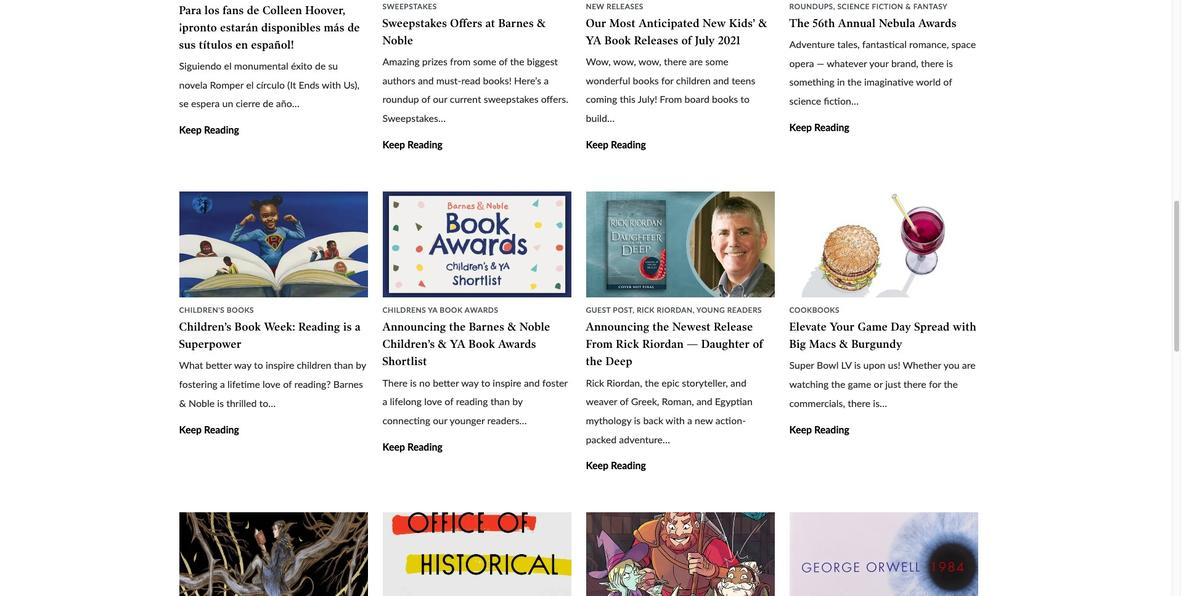 Task type: vqa. For each thing, say whether or not it's contained in the screenshot.
second some from left
yes



Task type: locate. For each thing, give the bounding box(es) containing it.
0 vertical spatial el
[[224, 60, 232, 72]]

inspire
[[266, 360, 294, 371], [493, 377, 521, 389]]

with
[[322, 79, 341, 90], [953, 321, 976, 334], [666, 415, 685, 427]]

for down our most anticipated new kids' & ya book releases of july 2021 link
[[661, 74, 674, 86]]

0 vertical spatial children's
[[179, 321, 232, 334]]

inspire down children's book week: reading is a superpower link
[[266, 360, 294, 371]]

of inside rick riordan, the epic storyteller, and weaver of greek, roman, and egyptian mythology is back with a new action- packed adventure…
[[620, 396, 629, 408]]

1 horizontal spatial ,
[[693, 306, 695, 315]]

1 horizontal spatial books
[[712, 93, 738, 105]]

barnes right at
[[498, 17, 534, 30]]

0 vertical spatial better
[[206, 360, 232, 371]]

a inside the children's books children's book week: reading is a superpower
[[355, 321, 361, 334]]

0 vertical spatial for
[[661, 74, 674, 86]]

1 vertical spatial —
[[687, 338, 698, 352]]

keep reading for ya
[[586, 139, 646, 150]]

— right opera
[[817, 57, 824, 69]]

1 some from the left
[[473, 55, 496, 67]]

2 horizontal spatial with
[[953, 321, 976, 334]]

inspire up readers…
[[493, 377, 521, 389]]

0 vertical spatial inspire
[[266, 360, 294, 371]]

there down the romance,
[[921, 57, 944, 69]]

2 horizontal spatial ,
[[833, 2, 835, 11]]

some inside amazing prizes from some of the biggest authors and must-read books! here's a roundup of our current sweepstakes offers. sweepstakes…
[[473, 55, 496, 67]]

1 horizontal spatial announcing
[[586, 321, 650, 334]]

barnes
[[498, 17, 534, 30], [469, 321, 505, 334], [333, 379, 363, 390]]

0 vertical spatial children
[[676, 74, 711, 86]]

the down childrens ya book awards link
[[449, 321, 466, 334]]

roundup
[[382, 93, 419, 105]]

0 horizontal spatial new
[[586, 2, 604, 11]]

& inside sweepstakes sweepstakes offers at barnes & noble
[[537, 17, 546, 30]]

our inside there is no better way to inspire and foster a lifelong love of reading than by connecting our younger readers…
[[433, 415, 447, 427]]

post
[[613, 306, 633, 315]]

de left su
[[315, 60, 326, 72]]

your
[[869, 57, 889, 69]]

1 vertical spatial better
[[433, 377, 459, 389]]

book down most
[[605, 34, 631, 47]]

1 horizontal spatial children's
[[382, 338, 435, 352]]

0 horizontal spatial noble
[[189, 398, 215, 409]]

thrilled
[[226, 398, 257, 409]]

0 vertical spatial new
[[586, 2, 604, 11]]

keep reading for announcing
[[586, 460, 646, 472]]

1 horizontal spatial some
[[705, 55, 728, 67]]

0 horizontal spatial for
[[661, 74, 674, 86]]

0 vertical spatial sweepstakes
[[382, 2, 437, 11]]

0 horizontal spatial with
[[322, 79, 341, 90]]

spread
[[914, 321, 950, 334]]

opera
[[789, 57, 814, 69]]

1 vertical spatial sweepstakes
[[382, 17, 447, 30]]

(it
[[287, 79, 296, 90]]

1 our from the top
[[433, 93, 447, 105]]

watching
[[789, 379, 829, 390]]

keep reading link down build…
[[586, 139, 646, 150]]

el
[[224, 60, 232, 72], [246, 79, 254, 90]]

1 vertical spatial for
[[929, 379, 941, 390]]

ya down our
[[586, 34, 602, 47]]

there
[[664, 55, 687, 67], [921, 57, 944, 69], [903, 379, 926, 390], [848, 398, 871, 409]]

reading down thrilled
[[204, 424, 239, 436]]

keep for noble
[[382, 441, 405, 453]]

keep down science
[[789, 121, 812, 133]]

1 vertical spatial children
[[297, 360, 331, 371]]

better down superpower
[[206, 360, 232, 371]]

for inside super bowl lv is upon us! whether you are watching the game or just there for the commercials, there is…
[[929, 379, 941, 390]]

0 vertical spatial riordan
[[657, 306, 693, 315]]

rick up deep
[[616, 338, 639, 352]]

macs
[[809, 338, 836, 352]]

lv
[[841, 360, 852, 371]]

of down the release
[[753, 338, 763, 352]]

sweepstakes down sweepstakes link
[[382, 17, 447, 30]]

sus
[[179, 38, 196, 52]]

science
[[789, 95, 821, 107]]

of up sweepstakes…
[[422, 93, 430, 105]]

0 horizontal spatial children
[[297, 360, 331, 371]]

1 vertical spatial are
[[962, 360, 976, 371]]

way
[[234, 360, 251, 371], [461, 377, 479, 389]]

0 vertical spatial by
[[356, 360, 366, 371]]

el up "romper"
[[224, 60, 232, 72]]

2 vertical spatial noble
[[189, 398, 215, 409]]

better
[[206, 360, 232, 371], [433, 377, 459, 389]]

0 horizontal spatial ya
[[428, 306, 438, 315]]

children's down children's
[[179, 321, 232, 334]]

is
[[946, 57, 953, 69], [343, 321, 352, 334], [854, 360, 861, 371], [410, 377, 417, 389], [217, 398, 224, 409], [634, 415, 641, 427]]

barnes inside sweepstakes sweepstakes offers at barnes & noble
[[498, 17, 534, 30]]

reading down adventure…
[[611, 460, 646, 472]]

1 vertical spatial way
[[461, 377, 479, 389]]

0 vertical spatial way
[[234, 360, 251, 371]]

are right "you"
[[962, 360, 976, 371]]

0 horizontal spatial way
[[234, 360, 251, 371]]

1 horizontal spatial are
[[962, 360, 976, 371]]

su
[[328, 60, 338, 72]]

love for week:
[[263, 379, 281, 390]]

keep reading down the commercials,
[[789, 424, 849, 436]]

commercials,
[[789, 398, 845, 409]]

2 some from the left
[[705, 55, 728, 67]]

1 vertical spatial by
[[512, 396, 523, 408]]

1 horizontal spatial from
[[660, 93, 682, 105]]

by up readers…
[[512, 396, 523, 408]]

a inside rick riordan, the epic storyteller, and weaver of greek, roman, and egyptian mythology is back with a new action- packed adventure…
[[687, 415, 692, 427]]

is inside the adventure tales, fantastical romance, space opera — whatever your brand, there is something in the imaginative world of science fiction…
[[946, 57, 953, 69]]

must-
[[436, 74, 461, 86]]

with down su
[[322, 79, 341, 90]]

0 horizontal spatial to
[[254, 360, 263, 371]]

1 vertical spatial with
[[953, 321, 976, 334]]

is inside rick riordan, the epic storyteller, and weaver of greek, roman, and egyptian mythology is back with a new action- packed adventure…
[[634, 415, 641, 427]]

0 horizontal spatial than
[[334, 360, 353, 371]]

de
[[247, 4, 260, 17], [348, 21, 360, 34], [315, 60, 326, 72], [263, 98, 273, 109]]

keep for superpower
[[179, 424, 202, 436]]

0 vertical spatial than
[[334, 360, 353, 371]]

from
[[660, 93, 682, 105], [586, 338, 613, 352]]

romper
[[210, 79, 244, 90]]

releases
[[607, 2, 643, 11], [634, 34, 678, 47]]

keep down fostering
[[179, 424, 202, 436]]

some inside wow, wow, wow, there are some wonderful books for children and teens coming this july! from board books to build…
[[705, 55, 728, 67]]

reading for announcing the newest release from rick riordan — daughter of the deep
[[611, 460, 646, 472]]

to up lifetime
[[254, 360, 263, 371]]

1 horizontal spatial for
[[929, 379, 941, 390]]

rick up weaver
[[586, 377, 604, 389]]

1 vertical spatial inspire
[[493, 377, 521, 389]]

keep reading for noble
[[382, 441, 443, 453]]

love up to…
[[263, 379, 281, 390]]

sweepstakes link
[[382, 2, 437, 11]]

are
[[689, 55, 703, 67], [962, 360, 976, 371]]

annual
[[838, 17, 876, 30]]

de right fans
[[247, 4, 260, 17]]

keep reading link down thrilled
[[179, 424, 239, 436]]

children up board
[[676, 74, 711, 86]]

elevate your game day spread with big macs & burgundy link
[[789, 321, 976, 352]]

is inside there is no better way to inspire and foster a lifelong love of reading than by connecting our younger readers…
[[410, 377, 417, 389]]

1 vertical spatial barnes
[[469, 321, 505, 334]]

there down our most anticipated new kids' & ya book releases of july 2021 link
[[664, 55, 687, 67]]

than left shortlist
[[334, 360, 353, 371]]

0 vertical spatial with
[[322, 79, 341, 90]]

2 vertical spatial to
[[481, 377, 490, 389]]

of down riordan,
[[620, 396, 629, 408]]

0 horizontal spatial children's
[[179, 321, 232, 334]]

2021
[[718, 34, 740, 47]]

roman,
[[662, 396, 694, 408]]

kids'
[[729, 17, 756, 30]]

from right july!
[[660, 93, 682, 105]]

riordan up newest
[[657, 306, 693, 315]]

riordan
[[657, 306, 693, 315], [642, 338, 684, 352]]

keep reading link down the commercials,
[[789, 424, 849, 436]]

book inside new releases our most anticipated new kids' & ya book releases of july 2021
[[605, 34, 631, 47]]

1 horizontal spatial by
[[512, 396, 523, 408]]

1 vertical spatial ya
[[428, 306, 438, 315]]

the left epic
[[645, 377, 659, 389]]

1 vertical spatial from
[[586, 338, 613, 352]]

guest post , rick riordan , young readers announcing the newest release from rick riordan — daughter of the deep
[[586, 306, 763, 369]]

our
[[433, 93, 447, 105], [433, 415, 447, 427]]

adventure
[[789, 38, 835, 50]]

love inside there is no better way to inspire and foster a lifelong love of reading than by connecting our younger readers…
[[424, 396, 442, 408]]

read announcing the newest release from rick riordan — daughter of the deep image
[[586, 191, 775, 298]]

whether
[[903, 360, 941, 371]]

announcing inside "guest post , rick riordan , young readers announcing the newest release from rick riordan — daughter of the deep"
[[586, 321, 650, 334]]

barnes down childrens ya book awards link
[[469, 321, 505, 334]]

0 horizontal spatial by
[[356, 360, 366, 371]]

a
[[544, 74, 549, 86], [355, 321, 361, 334], [220, 379, 225, 390], [382, 396, 387, 408], [687, 415, 692, 427]]

— down newest
[[687, 338, 698, 352]]

keep for announcing
[[586, 460, 608, 472]]

biggest
[[527, 55, 558, 67]]

prizes
[[422, 55, 447, 67]]

1 vertical spatial noble
[[520, 321, 550, 334]]

inspire inside there is no better way to inspire and foster a lifelong love of reading than by connecting our younger readers…
[[493, 377, 521, 389]]

children up reading?
[[297, 360, 331, 371]]

2 vertical spatial barnes
[[333, 379, 363, 390]]

más
[[324, 21, 345, 34]]

0 horizontal spatial some
[[473, 55, 496, 67]]

keep reading link for announcing
[[586, 460, 646, 472]]

1 wow, from the left
[[613, 55, 636, 67]]

0 horizontal spatial —
[[687, 338, 698, 352]]

book down books on the left bottom of the page
[[235, 321, 261, 334]]

keep reading down packed
[[586, 460, 646, 472]]

1 horizontal spatial noble
[[382, 34, 413, 47]]

guest
[[586, 306, 611, 315]]

& inside cookbooks elevate your game day spread with big macs & burgundy
[[839, 338, 848, 352]]

and
[[418, 74, 434, 86], [713, 74, 729, 86], [524, 377, 540, 389], [730, 377, 746, 389], [696, 396, 712, 408]]

keep reading link down science
[[789, 121, 849, 133]]

the up 'here's'
[[510, 55, 524, 67]]

wow, up wonderful
[[613, 55, 636, 67]]

some down july
[[705, 55, 728, 67]]

1 horizontal spatial —
[[817, 57, 824, 69]]

1 vertical spatial children's
[[382, 338, 435, 352]]

keep reading down science
[[789, 121, 849, 133]]

books
[[227, 306, 254, 315]]

current
[[450, 93, 481, 105]]

keep down the commercials,
[[789, 424, 812, 436]]

1 horizontal spatial children
[[676, 74, 711, 86]]

way up reading
[[461, 377, 479, 389]]

announcing
[[382, 321, 446, 334], [586, 321, 650, 334]]

the left deep
[[586, 355, 603, 369]]

56th
[[813, 17, 835, 30]]

noble inside sweepstakes sweepstakes offers at barnes & noble
[[382, 34, 413, 47]]

0 vertical spatial ya
[[586, 34, 602, 47]]

& inside roundups , science fiction & fantasy the 56th annual nebula awards
[[906, 2, 911, 11]]

reading for elevate your game day spread with big macs & burgundy
[[814, 424, 849, 436]]

fantastical
[[862, 38, 907, 50]]

love inside 'what better way to inspire children than by fostering a lifetime love of reading? barnes & noble is thrilled to…'
[[263, 379, 281, 390]]

book down childrens ya book awards link
[[469, 338, 495, 352]]

1 vertical spatial awards
[[465, 306, 498, 315]]

el up the cierre
[[246, 79, 254, 90]]

0 vertical spatial are
[[689, 55, 703, 67]]

keep reading link down packed
[[586, 460, 646, 472]]

0 vertical spatial our
[[433, 93, 447, 105]]

our left younger
[[433, 415, 447, 427]]

2 vertical spatial ya
[[450, 338, 466, 352]]

than
[[334, 360, 353, 371], [490, 396, 510, 408]]

—
[[817, 57, 824, 69], [687, 338, 698, 352]]

keep reading link down connecting
[[382, 441, 443, 453]]

new up july
[[703, 17, 726, 30]]

2 horizontal spatial to
[[741, 93, 750, 105]]

de down círculo
[[263, 98, 273, 109]]

wow,
[[586, 55, 611, 67]]

announcing down post
[[586, 321, 650, 334]]

keep down connecting
[[382, 441, 405, 453]]

1 horizontal spatial wow,
[[638, 55, 661, 67]]

1 horizontal spatial inspire
[[493, 377, 521, 389]]

,
[[833, 2, 835, 11], [633, 306, 635, 315], [693, 306, 695, 315]]

children's
[[179, 321, 232, 334], [382, 338, 435, 352]]

noble up the amazing
[[382, 34, 413, 47]]

1 horizontal spatial than
[[490, 396, 510, 408]]

barnes right reading?
[[333, 379, 363, 390]]

day
[[891, 321, 911, 334]]

1 vertical spatial el
[[246, 79, 254, 90]]

space
[[951, 38, 976, 50]]

1 vertical spatial love
[[424, 396, 442, 408]]

love down no
[[424, 396, 442, 408]]

reading right week:
[[298, 321, 340, 334]]

0 vertical spatial books
[[633, 74, 659, 86]]

keep reading link for superpower
[[179, 424, 239, 436]]

0 vertical spatial awards
[[918, 17, 957, 30]]

keep reading for macs
[[789, 424, 849, 436]]

sweepstakes
[[484, 93, 539, 105]]

1 vertical spatial new
[[703, 17, 726, 30]]

ya down childrens ya book awards link
[[450, 338, 466, 352]]

0 vertical spatial from
[[660, 93, 682, 105]]

super bowl lv is upon us! whether you are watching the game or just there for the commercials, there is…
[[789, 360, 976, 409]]

1 horizontal spatial el
[[246, 79, 254, 90]]

2 announcing from the left
[[586, 321, 650, 334]]

children's up shortlist
[[382, 338, 435, 352]]

storyteller,
[[682, 377, 728, 389]]

0 vertical spatial love
[[263, 379, 281, 390]]

for down whether
[[929, 379, 941, 390]]

july
[[695, 34, 715, 47]]

read crack the case with stuart gibbs: your perfect summer reading list is here! image
[[789, 513, 978, 597]]

keep reading for superpower
[[179, 424, 239, 436]]

2 vertical spatial rick
[[586, 377, 604, 389]]

ya right childrens at the bottom left of page
[[428, 306, 438, 315]]

keep reading down thrilled
[[179, 424, 239, 436]]

0 horizontal spatial announcing
[[382, 321, 446, 334]]

books
[[633, 74, 659, 86], [712, 93, 738, 105]]

keep for macs
[[789, 424, 812, 436]]

lifetime
[[227, 379, 260, 390]]

the right in
[[847, 76, 862, 88]]

0 vertical spatial barnes
[[498, 17, 534, 30]]

way inside there is no better way to inspire and foster a lifelong love of reading than by connecting our younger readers…
[[461, 377, 479, 389]]

to inside wow, wow, wow, there are some wonderful books for children and teens coming this july! from board books to build…
[[741, 93, 750, 105]]

2 horizontal spatial noble
[[520, 321, 550, 334]]

reading down connecting
[[407, 441, 443, 453]]

big
[[789, 338, 806, 352]]

coming
[[586, 93, 617, 105]]

childrens ya book awards link
[[382, 306, 498, 315]]

1 horizontal spatial way
[[461, 377, 479, 389]]

awards inside roundups , science fiction & fantasy the 56th annual nebula awards
[[918, 17, 957, 30]]

are down july
[[689, 55, 703, 67]]

newest
[[672, 321, 711, 334]]

1 vertical spatial our
[[433, 415, 447, 427]]

daughter
[[701, 338, 750, 352]]

riordan down newest
[[642, 338, 684, 352]]

reading down the commercials,
[[814, 424, 849, 436]]

2 sweepstakes from the top
[[382, 17, 447, 30]]

0 horizontal spatial better
[[206, 360, 232, 371]]

there down game
[[848, 398, 871, 409]]

noble up foster
[[520, 321, 550, 334]]

0 horizontal spatial wow,
[[613, 55, 636, 67]]

estarán
[[220, 21, 258, 34]]

new up our
[[586, 2, 604, 11]]

en
[[236, 38, 248, 52]]

keep down packed
[[586, 460, 608, 472]]

1 announcing from the left
[[382, 321, 446, 334]]

announcing the barnes & noble children's & ya book awards shortlist link
[[382, 321, 550, 369]]

0 horizontal spatial love
[[263, 379, 281, 390]]

1 vertical spatial books
[[712, 93, 738, 105]]

of left reading
[[445, 396, 453, 408]]

sweepstakes…
[[382, 112, 446, 124]]

keep reading link for annual
[[789, 121, 849, 133]]

keep reading down build…
[[586, 139, 646, 150]]

wow, up july!
[[638, 55, 661, 67]]

2 our from the top
[[433, 415, 447, 427]]

announcing down childrens at the bottom left of page
[[382, 321, 446, 334]]

announcing inside 'childrens ya book awards announcing the barnes & noble children's & ya book awards shortlist'
[[382, 321, 446, 334]]

and down prizes
[[418, 74, 434, 86]]

, left science
[[833, 2, 835, 11]]

2 horizontal spatial ya
[[586, 34, 602, 47]]

1 horizontal spatial love
[[424, 396, 442, 408]]

imaginative
[[864, 76, 914, 88]]

1 vertical spatial than
[[490, 396, 510, 408]]

the down "you"
[[944, 379, 958, 390]]

fiction
[[872, 2, 903, 11]]

reading
[[456, 396, 488, 408]]

and left teens on the right of page
[[713, 74, 729, 86]]

0 vertical spatial —
[[817, 57, 824, 69]]

and left foster
[[524, 377, 540, 389]]

, left rick riordan link on the right
[[633, 306, 635, 315]]

upon
[[863, 360, 885, 371]]

reading down build…
[[611, 139, 646, 150]]

keep reading link for macs
[[789, 424, 849, 436]]

of inside the adventure tales, fantastical romance, space opera — whatever your brand, there is something in the imaginative world of science fiction…
[[943, 76, 952, 88]]

1 horizontal spatial to
[[481, 377, 490, 389]]

way up lifetime
[[234, 360, 251, 371]]

to inside 'what better way to inspire children than by fostering a lifetime love of reading? barnes & noble is thrilled to…'
[[254, 360, 263, 371]]

, up newest
[[693, 306, 695, 315]]

our down must-
[[433, 93, 447, 105]]

to down teens on the right of page
[[741, 93, 750, 105]]

reading
[[814, 121, 849, 133], [204, 124, 239, 136], [407, 139, 443, 150], [611, 139, 646, 150], [298, 321, 340, 334], [204, 424, 239, 436], [814, 424, 849, 436], [407, 441, 443, 453], [611, 460, 646, 472]]



Task type: describe. For each thing, give the bounding box(es) containing it.
board
[[685, 93, 709, 105]]

there inside the adventure tales, fantastical romance, space opera — whatever your brand, there is something in the imaginative world of science fiction…
[[921, 57, 944, 69]]

childrens ya book awards announcing the barnes & noble children's & ya book awards shortlist
[[382, 306, 550, 369]]

keep down sweepstakes…
[[382, 139, 405, 150]]

reading for announcing the barnes & noble children's & ya book awards shortlist
[[407, 441, 443, 453]]

your
[[830, 321, 855, 334]]

and up egyptian
[[730, 377, 746, 389]]

build…
[[586, 112, 615, 124]]

read announcing the barnes & noble children's & ya book awards shortlist image
[[382, 191, 571, 298]]

egyptian
[[715, 396, 753, 408]]

is inside the children's books children's book week: reading is a superpower
[[343, 321, 352, 334]]

roundups , science fiction & fantasy the 56th annual nebula awards
[[789, 2, 957, 30]]

para los fans de colleen hoover, ¡pronto estarán disponibles más de sus títulos en español!
[[179, 4, 360, 52]]

just
[[885, 379, 901, 390]]

young
[[697, 306, 725, 315]]

a inside 'what better way to inspire children than by fostering a lifetime love of reading? barnes & noble is thrilled to…'
[[220, 379, 225, 390]]

sweepstakes offers at barnes & noble link
[[382, 17, 546, 47]]

keep reading link down sweepstakes…
[[382, 139, 443, 150]]

keep reading link down espera
[[179, 124, 239, 136]]

colleen
[[263, 4, 302, 17]]

fans
[[223, 4, 244, 17]]

fiction…
[[824, 95, 859, 107]]

1 vertical spatial riordan
[[642, 338, 684, 352]]

0 horizontal spatial el
[[224, 60, 232, 72]]

better inside 'what better way to inspire children than by fostering a lifetime love of reading? barnes & noble is thrilled to…'
[[206, 360, 232, 371]]

with inside rick riordan, the epic storyteller, and weaver of greek, roman, and egyptian mythology is back with a new action- packed adventure…
[[666, 415, 685, 427]]

offers
[[450, 17, 483, 30]]

keep down se
[[179, 124, 202, 136]]

there is no better way to inspire and foster a lifelong love of reading than by connecting our younger readers…
[[382, 377, 568, 427]]

adventure tales, fantastical romance, space opera — whatever your brand, there is something in the imaginative world of science fiction…
[[789, 38, 976, 107]]

wonderful
[[586, 74, 630, 86]]

amazing
[[382, 55, 420, 67]]

keep reading link for ya
[[586, 139, 646, 150]]

noble inside 'what better way to inspire children than by fostering a lifetime love of reading? barnes & noble is thrilled to…'
[[189, 398, 215, 409]]

anticipated
[[639, 17, 700, 30]]

los
[[205, 4, 220, 17]]

release
[[714, 321, 753, 334]]

rick riordan, the epic storyteller, and weaver of greek, roman, and egyptian mythology is back with a new action- packed adventure…
[[586, 377, 753, 445]]

keep for annual
[[789, 121, 812, 133]]

& inside 'what better way to inspire children than by fostering a lifetime love of reading? barnes & noble is thrilled to…'
[[179, 398, 186, 409]]

read children's book week: reading is a superpower image
[[179, 191, 368, 298]]

rick riordan link
[[637, 306, 693, 315]]

2 wow, from the left
[[638, 55, 661, 67]]

se
[[179, 98, 189, 109]]

childrens
[[382, 306, 426, 315]]

cookbooks
[[789, 306, 840, 315]]

with inside siguiendo el monumental éxito de su novela romper el círculo (it ends with us), se espera un cierre de año…
[[322, 79, 341, 90]]

ya inside new releases our most anticipated new kids' & ya book releases of july 2021
[[586, 34, 602, 47]]

rick inside rick riordan, the epic storyteller, and weaver of greek, roman, and egyptian mythology is back with a new action- packed adventure…
[[586, 377, 604, 389]]

0 horizontal spatial ,
[[633, 306, 635, 315]]

teens
[[732, 74, 755, 86]]

new releases our most anticipated new kids' & ya book releases of july 2021
[[586, 2, 767, 47]]

to inside there is no better way to inspire and foster a lifelong love of reading than by connecting our younger readers…
[[481, 377, 490, 389]]

are inside wow, wow, wow, there are some wonderful books for children and teens coming this july! from board books to build…
[[689, 55, 703, 67]]

0 vertical spatial rick
[[637, 306, 655, 315]]

authors
[[382, 74, 415, 86]]

the inside the adventure tales, fantastical romance, space opera — whatever your brand, there is something in the imaginative world of science fiction…
[[847, 76, 862, 88]]

whatever
[[827, 57, 867, 69]]

children inside wow, wow, wow, there are some wonderful books for children and teens coming this july! from board books to build…
[[676, 74, 711, 86]]

deep
[[606, 355, 633, 369]]

the inside amazing prizes from some of the biggest authors and must-read books! here's a roundup of our current sweepstakes offers. sweepstakes…
[[510, 55, 524, 67]]

something
[[789, 76, 834, 88]]

burgundy
[[851, 338, 903, 352]]

the inside rick riordan, the epic storyteller, and weaver of greek, roman, and egyptian mythology is back with a new action- packed adventure…
[[645, 377, 659, 389]]

for inside wow, wow, wow, there are some wonderful books for children and teens coming this july! from board books to build…
[[661, 74, 674, 86]]

— inside "guest post , rick riordan , young readers announcing the newest release from rick riordan — daughter of the deep"
[[687, 338, 698, 352]]

weaver
[[586, 396, 617, 408]]

1 horizontal spatial ya
[[450, 338, 466, 352]]

& inside new releases our most anticipated new kids' & ya book releases of july 2021
[[759, 17, 767, 30]]

espera
[[191, 98, 220, 109]]

1 horizontal spatial new
[[703, 17, 726, 30]]

barnes inside 'childrens ya book awards announcing the barnes & noble children's & ya book awards shortlist'
[[469, 321, 505, 334]]

young readers link
[[697, 306, 762, 315]]

read an exclusive first look at how the king of elfhame learned to hate stories by holly black image
[[179, 513, 368, 597]]

keep reading link for noble
[[382, 441, 443, 453]]

connecting
[[382, 415, 430, 427]]

keep reading down sweepstakes…
[[382, 139, 443, 150]]

week:
[[264, 321, 295, 334]]

ends
[[299, 79, 319, 90]]

adventure…
[[619, 434, 670, 445]]

is inside super bowl lv is upon us! whether you are watching the game or just there for the commercials, there is…
[[854, 360, 861, 371]]

us),
[[343, 79, 359, 90]]

book up "announcing the barnes & noble children's & ya book awards shortlist" link
[[440, 306, 463, 315]]

año…
[[276, 98, 299, 109]]

roundups link
[[789, 2, 833, 11]]

siguiendo
[[179, 60, 222, 72]]

roundups
[[789, 2, 833, 11]]

read 10 favorite picks from oprah's book club image
[[586, 513, 775, 597]]

of inside "guest post , rick riordan , young readers announcing the newest release from rick riordan — daughter of the deep"
[[753, 338, 763, 352]]

are inside super bowl lv is upon us! whether you are watching the game or just there for the commercials, there is…
[[962, 360, 976, 371]]

than inside 'what better way to inspire children than by fostering a lifetime love of reading? barnes & noble is thrilled to…'
[[334, 360, 353, 371]]

from inside wow, wow, wow, there are some wonderful books for children and teens coming this july! from board books to build…
[[660, 93, 682, 105]]

un
[[222, 98, 233, 109]]

, inside roundups , science fiction & fantasy the 56th annual nebula awards
[[833, 2, 835, 11]]

reading for sweepstakes offers at barnes & noble
[[407, 139, 443, 150]]

what
[[179, 360, 203, 371]]

readers
[[727, 306, 762, 315]]

july!
[[638, 93, 657, 105]]

wow, wow, wow, there are some wonderful books for children and teens coming this july! from board books to build…
[[586, 55, 755, 124]]

1 sweepstakes from the top
[[382, 2, 437, 11]]

by inside 'what better way to inspire children than by fostering a lifetime love of reading? barnes & noble is thrilled to…'
[[356, 360, 366, 371]]

there down whether
[[903, 379, 926, 390]]

our
[[586, 17, 606, 30]]

is inside 'what better way to inspire children than by fostering a lifetime love of reading? barnes & noble is thrilled to…'
[[217, 398, 224, 409]]

world
[[916, 76, 941, 88]]

of inside 'what better way to inspire children than by fostering a lifetime love of reading? barnes & noble is thrilled to…'
[[283, 379, 292, 390]]

read happily ever after: a look inside the office of historical corrections: a novella and stories by danielle evans image
[[382, 513, 571, 597]]

the down 'lv'
[[831, 379, 845, 390]]

new releases link
[[586, 2, 643, 11]]

reading for our most anticipated new kids' & ya book releases of july 2021
[[611, 139, 646, 150]]

children inside 'what better way to inspire children than by fostering a lifetime love of reading? barnes & noble is thrilled to…'
[[297, 360, 331, 371]]

reading for children's book week: reading is a superpower
[[204, 424, 239, 436]]

2 vertical spatial awards
[[498, 338, 536, 352]]

barnes inside 'what better way to inspire children than by fostering a lifetime love of reading? barnes & noble is thrilled to…'
[[333, 379, 363, 390]]

science fiction & fantasy link
[[837, 2, 948, 11]]

book inside the children's books children's book week: reading is a superpower
[[235, 321, 261, 334]]

noble inside 'childrens ya book awards announcing the barnes & noble children's & ya book awards shortlist'
[[520, 321, 550, 334]]

tales,
[[837, 38, 860, 50]]

keep reading down espera
[[179, 124, 239, 136]]

1 vertical spatial releases
[[634, 34, 678, 47]]

a inside there is no better way to inspire and foster a lifelong love of reading than by connecting our younger readers…
[[382, 396, 387, 408]]

keep for ya
[[586, 139, 608, 150]]

children's inside 'childrens ya book awards announcing the barnes & noble children's & ya book awards shortlist'
[[382, 338, 435, 352]]

there inside wow, wow, wow, there are some wonderful books for children and teens coming this july! from board books to build…
[[664, 55, 687, 67]]

and down storyteller,
[[696, 396, 712, 408]]

shortlist
[[382, 355, 427, 369]]

0 horizontal spatial books
[[633, 74, 659, 86]]

from
[[450, 55, 471, 67]]

reading for the 56th annual nebula awards
[[814, 121, 849, 133]]

nebula
[[879, 17, 915, 30]]

than inside there is no better way to inspire and foster a lifelong love of reading than by connecting our younger readers…
[[490, 396, 510, 408]]

the inside 'childrens ya book awards announcing the barnes & noble children's & ya book awards shortlist'
[[449, 321, 466, 334]]

reading down un
[[204, 124, 239, 136]]

readers…
[[487, 415, 527, 427]]

from inside "guest post , rick riordan , young readers announcing the newest release from rick riordan — daughter of the deep"
[[586, 338, 613, 352]]

science
[[837, 2, 870, 11]]

keep reading for annual
[[789, 121, 849, 133]]

and inside wow, wow, wow, there are some wonderful books for children and teens coming this july! from board books to build…
[[713, 74, 729, 86]]

game
[[858, 321, 888, 334]]

de right más
[[348, 21, 360, 34]]

or
[[874, 379, 883, 390]]

siguiendo el monumental éxito de su novela romper el círculo (it ends with us), se espera un cierre de año…
[[179, 60, 359, 109]]

our inside amazing prizes from some of the biggest authors and must-read books! here's a roundup of our current sweepstakes offers. sweepstakes…
[[433, 93, 447, 105]]

inspire inside 'what better way to inspire children than by fostering a lifetime love of reading? barnes & noble is thrilled to…'
[[266, 360, 294, 371]]

fostering
[[179, 379, 218, 390]]

of inside new releases our most anticipated new kids' & ya book releases of july 2021
[[682, 34, 692, 47]]

1 vertical spatial rick
[[616, 338, 639, 352]]

to…
[[259, 398, 276, 409]]

éxito
[[291, 60, 312, 72]]

and inside there is no better way to inspire and foster a lifelong love of reading than by connecting our younger readers…
[[524, 377, 540, 389]]

¡pronto
[[179, 21, 217, 34]]

the 56th annual nebula awards link
[[789, 17, 957, 30]]

a inside amazing prizes from some of the biggest authors and must-read books! here's a roundup of our current sweepstakes offers. sweepstakes…
[[544, 74, 549, 86]]

reading inside the children's books children's book week: reading is a superpower
[[298, 321, 340, 334]]

círculo
[[256, 79, 285, 90]]

way inside 'what better way to inspire children than by fostering a lifetime love of reading? barnes & noble is thrilled to…'
[[234, 360, 251, 371]]

younger
[[450, 415, 485, 427]]

the down rick riordan link on the right
[[653, 321, 669, 334]]

read elevate your game day spread with big macs & burgundy image
[[789, 191, 978, 298]]

by inside there is no better way to inspire and foster a lifelong love of reading than by connecting our younger readers…
[[512, 396, 523, 408]]

brand,
[[891, 57, 918, 69]]

children's books children's book week: reading is a superpower
[[179, 306, 361, 352]]

love for announcing
[[424, 396, 442, 408]]

— inside the adventure tales, fantastical romance, space opera — whatever your brand, there is something in the imaginative world of science fiction…
[[817, 57, 824, 69]]

guest post link
[[586, 306, 633, 315]]

better inside there is no better way to inspire and foster a lifelong love of reading than by connecting our younger readers…
[[433, 377, 459, 389]]

novela
[[179, 79, 207, 90]]

of up the books!
[[499, 55, 508, 67]]

0 vertical spatial releases
[[607, 2, 643, 11]]

with inside cookbooks elevate your game day spread with big macs & burgundy
[[953, 321, 976, 334]]

children's inside the children's books children's book week: reading is a superpower
[[179, 321, 232, 334]]

of inside there is no better way to inspire and foster a lifelong love of reading than by connecting our younger readers…
[[445, 396, 453, 408]]

back
[[643, 415, 663, 427]]

this
[[620, 93, 635, 105]]

and inside amazing prizes from some of the biggest authors and must-read books! here's a roundup of our current sweepstakes offers. sweepstakes…
[[418, 74, 434, 86]]

offers.
[[541, 93, 568, 105]]



